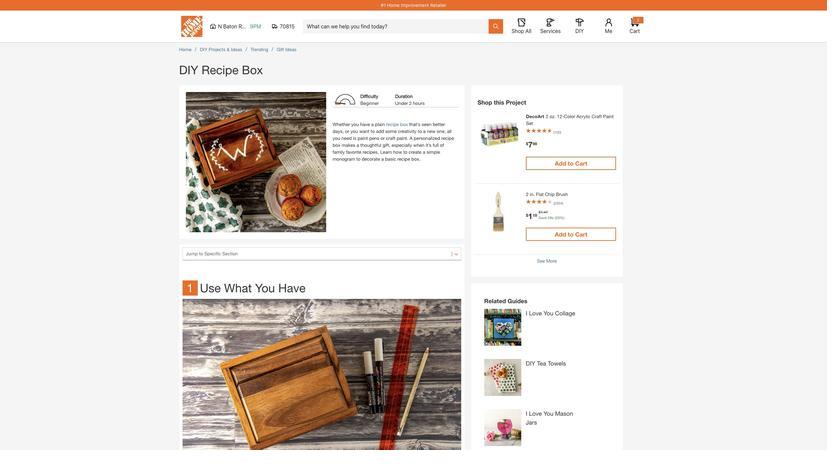 Task type: describe. For each thing, give the bounding box(es) containing it.
1 vertical spatial or
[[381, 135, 385, 141]]

add to cart for ( 2934 )
[[555, 231, 588, 238]]

difficulty beginner
[[360, 93, 379, 106]]

a down learn
[[381, 156, 384, 162]]

$ left .
[[539, 210, 541, 214]]

acrylic
[[577, 114, 591, 119]]

¢
[[552, 216, 554, 220]]

hours
[[413, 100, 425, 106]]

under
[[395, 100, 408, 106]]

creativity
[[398, 128, 417, 134]]

all
[[526, 28, 532, 34]]

70815
[[280, 23, 295, 29]]

diy recipe box
[[179, 63, 263, 77]]

simple
[[427, 149, 440, 155]]

see more
[[537, 258, 557, 264]]

( 100 )
[[554, 130, 561, 134]]

2 oz. 12-color acrylic craft paint set image
[[478, 113, 520, 155]]

pens
[[369, 135, 379, 141]]

2 inside 2 oz. 12-color acrylic craft paint set
[[546, 114, 549, 119]]

have
[[360, 122, 370, 127]]

improvement
[[401, 2, 429, 8]]

whether
[[333, 122, 350, 127]]

use
[[200, 281, 221, 295]]

0 vertical spatial recipe
[[386, 122, 399, 127]]

paint.
[[397, 135, 408, 141]]

i love you mason jars
[[526, 410, 573, 426]]

oz.
[[550, 114, 556, 119]]

47
[[544, 210, 548, 214]]

a
[[410, 135, 413, 141]]

decorate
[[362, 156, 380, 162]]

0 horizontal spatial home
[[179, 47, 192, 52]]

that's seen better days, or you want to add some creativity to a new one, all you need is paint pens or craft paint. a personalized recipe box makes a thoughtful gift, especially when it's full of family favorite recipes. learn how to create a simple monogram to decorate a basic recipe box.
[[333, 122, 454, 162]]

a left new
[[423, 128, 426, 134]]

paint
[[358, 135, 368, 141]]

i love you mason jars image
[[484, 410, 521, 447]]

collage
[[555, 310, 575, 317]]

you for mason
[[544, 410, 554, 417]]

plain
[[375, 122, 385, 127]]

have
[[278, 281, 306, 295]]

#1
[[381, 2, 386, 8]]

projects
[[209, 47, 226, 52]]

2 left 'in.' in the right of the page
[[526, 192, 529, 197]]

) for ( 2934 )
[[563, 201, 563, 205]]

recipes.
[[363, 149, 379, 155]]

is
[[353, 135, 356, 141]]

learn
[[380, 149, 392, 155]]

diy tea towels link
[[484, 359, 583, 403]]

( 2934 )
[[554, 201, 563, 205]]

section
[[222, 251, 238, 257]]

specific
[[204, 251, 221, 257]]

2 oz. 12-color acrylic craft paint set
[[526, 114, 614, 126]]

7
[[528, 140, 533, 149]]

) for ( 100 )
[[561, 130, 561, 134]]

1 vertical spatial recipe
[[442, 135, 454, 141]]

me button
[[598, 18, 619, 34]]

save
[[539, 216, 547, 220]]

$ for 7
[[526, 141, 528, 146]]

What can we help you find today? search field
[[307, 19, 488, 33]]

mason
[[555, 410, 573, 417]]

cart 2
[[630, 18, 640, 34]]

personalized
[[414, 135, 440, 141]]

when
[[413, 142, 425, 148]]

2 inside cart 2
[[637, 18, 639, 22]]

i love you collage
[[526, 310, 575, 317]]

craft
[[386, 135, 396, 141]]

especially
[[392, 142, 412, 148]]

add to cart for ( 100 )
[[555, 160, 588, 167]]

1 horizontal spatial home
[[387, 2, 400, 8]]

a down the "when"
[[423, 149, 425, 155]]

diy tea towels image
[[484, 359, 521, 396]]

2934
[[554, 201, 563, 205]]

100
[[554, 130, 561, 134]]

makes
[[342, 142, 355, 148]]

box.
[[412, 156, 421, 162]]

2 vertical spatial recipe
[[398, 156, 410, 162]]

( inside the $ 1 18 $ 1 . 47 save 29 ¢ ( 20 %)
[[555, 216, 556, 220]]

want
[[359, 128, 369, 134]]

set
[[526, 121, 533, 126]]

basic
[[385, 156, 396, 162]]

to inside button
[[199, 251, 203, 257]]

n baton rouge
[[218, 23, 254, 29]]

i love you collage link
[[484, 309, 583, 353]]

0 horizontal spatial 1
[[187, 281, 193, 295]]

craft
[[592, 114, 602, 119]]

i for i love you mason jars
[[526, 410, 528, 417]]

a wood recipe box with paint pens, chalk pencil and a ruler on a table. image
[[182, 299, 461, 451]]

( for 100
[[554, 130, 554, 134]]

services
[[540, 28, 561, 34]]

20
[[556, 216, 560, 220]]

trending
[[251, 47, 268, 52]]

#1 home improvement retailer
[[381, 2, 446, 8]]

that's
[[409, 122, 421, 127]]

monogram
[[333, 156, 355, 162]]

jars
[[526, 419, 537, 426]]

you for collage
[[544, 310, 554, 317]]

98
[[533, 141, 537, 146]]

full
[[433, 142, 439, 148]]

jump
[[186, 251, 198, 257]]

1 vertical spatial you
[[351, 128, 358, 134]]

( for 2934
[[554, 201, 554, 205]]

whether you have a plain recipe box
[[333, 122, 408, 127]]

.
[[543, 210, 544, 214]]

add to cart button for ( 2934 )
[[526, 228, 616, 241]]

create
[[409, 149, 422, 155]]

retailer
[[430, 2, 446, 8]]

$ 7 98
[[526, 140, 537, 149]]

cart for ( 100 )
[[575, 160, 588, 167]]

favorite
[[346, 149, 362, 155]]

2 in. flat chip brush image
[[478, 191, 520, 233]]

see more button
[[537, 255, 557, 264]]

you for have
[[255, 281, 275, 295]]



Task type: vqa. For each thing, say whether or not it's contained in the screenshot.
options
no



Task type: locate. For each thing, give the bounding box(es) containing it.
you
[[255, 281, 275, 295], [544, 310, 554, 317], [544, 410, 554, 417]]

2 i from the top
[[526, 410, 528, 417]]

0 horizontal spatial ideas
[[231, 47, 242, 52]]

n
[[218, 23, 222, 29]]

shop for shop this project
[[478, 99, 492, 106]]

new
[[427, 128, 436, 134]]

0 vertical spatial )
[[561, 130, 561, 134]]

seen
[[422, 122, 432, 127]]

flat
[[536, 192, 544, 197]]

12-
[[557, 114, 564, 119]]

1 left use
[[187, 281, 193, 295]]

2 left hours
[[409, 100, 412, 106]]

$ for 1
[[526, 213, 528, 218]]

1 horizontal spatial box
[[400, 122, 408, 127]]

what
[[224, 281, 252, 295]]

diy for diy tea towels
[[526, 360, 536, 367]]

you inside i love you mason jars
[[544, 410, 554, 417]]

add to cart button up brush
[[526, 157, 616, 170]]

1 add from the top
[[555, 160, 566, 167]]

box
[[242, 63, 263, 77]]

jump to specific section button
[[182, 248, 461, 261]]

recipe down how
[[398, 156, 410, 162]]

1 vertical spatial home
[[179, 47, 192, 52]]

1 vertical spatial add to cart
[[555, 231, 588, 238]]

or down add at the top of the page
[[381, 135, 385, 141]]

a wood recipe box on a table with a plate of muffins. image
[[186, 92, 326, 233]]

jump to specific section
[[186, 251, 238, 257]]

ideas right gift
[[285, 47, 297, 52]]

decoart
[[526, 114, 544, 119]]

2 add to cart from the top
[[555, 231, 588, 238]]

0 horizontal spatial )
[[561, 130, 561, 134]]

1 horizontal spatial )
[[563, 201, 563, 205]]

the home depot logo image
[[181, 16, 202, 37]]

1 left 47
[[541, 210, 543, 214]]

love inside i love you mason jars
[[529, 410, 542, 417]]

2 add to cart button from the top
[[526, 228, 616, 241]]

ideas right &
[[231, 47, 242, 52]]

&
[[227, 47, 230, 52]]

2 right me button
[[637, 18, 639, 22]]

1 horizontal spatial or
[[381, 135, 385, 141]]

you left have at the left of page
[[255, 281, 275, 295]]

1 vertical spatial i
[[526, 410, 528, 417]]

you
[[351, 122, 359, 127], [351, 128, 358, 134], [333, 135, 340, 141]]

all
[[447, 128, 452, 134]]

tea
[[537, 360, 546, 367]]

a
[[371, 122, 374, 127], [423, 128, 426, 134], [357, 142, 359, 148], [423, 149, 425, 155], [381, 156, 384, 162]]

) down brush
[[563, 201, 563, 205]]

2 inside duration under 2 hours
[[409, 100, 412, 106]]

( down oz. in the top of the page
[[554, 130, 554, 134]]

more
[[546, 258, 557, 264]]

0 horizontal spatial box
[[333, 142, 341, 148]]

i down guides
[[526, 310, 528, 317]]

0 vertical spatial love
[[529, 310, 542, 317]]

( down chip
[[554, 201, 554, 205]]

rouge
[[239, 23, 254, 29]]

shop for shop all
[[512, 28, 524, 34]]

shop
[[512, 28, 524, 34], [478, 99, 492, 106]]

0 vertical spatial cart
[[630, 28, 640, 34]]

duration
[[395, 93, 413, 99]]

family
[[333, 149, 345, 155]]

to
[[371, 128, 375, 134], [418, 128, 422, 134], [403, 149, 408, 155], [356, 156, 361, 162], [568, 160, 574, 167], [568, 231, 574, 238], [199, 251, 203, 257]]

diy inside diy tea towels "link"
[[526, 360, 536, 367]]

recipe
[[202, 63, 239, 77]]

1 horizontal spatial shop
[[512, 28, 524, 34]]

i inside i love you mason jars
[[526, 410, 528, 417]]

1 i from the top
[[526, 310, 528, 317]]

how
[[393, 149, 402, 155]]

add
[[555, 160, 566, 167], [555, 231, 566, 238]]

0 vertical spatial box
[[400, 122, 408, 127]]

1 vertical spatial add
[[555, 231, 566, 238]]

0 vertical spatial add to cart button
[[526, 157, 616, 170]]

gift ideas
[[277, 47, 297, 52]]

$ inside "$ 7 98"
[[526, 141, 528, 146]]

you left collage
[[544, 310, 554, 317]]

1 vertical spatial box
[[333, 142, 341, 148]]

recipe up the some on the top left of page
[[386, 122, 399, 127]]

recipe down all at the right top of the page
[[442, 135, 454, 141]]

ideas
[[231, 47, 242, 52], [285, 47, 297, 52]]

love
[[529, 310, 542, 317], [529, 410, 542, 417]]

recipe box link
[[386, 122, 408, 127]]

1 vertical spatial )
[[563, 201, 563, 205]]

this
[[494, 99, 504, 106]]

days,
[[333, 128, 344, 134]]

0 vertical spatial you
[[255, 281, 275, 295]]

you left have
[[351, 122, 359, 127]]

some
[[385, 128, 397, 134]]

1 horizontal spatial ideas
[[285, 47, 297, 52]]

add up brush
[[555, 160, 566, 167]]

related
[[484, 298, 506, 305]]

one,
[[437, 128, 446, 134]]

i for i love you collage
[[526, 310, 528, 317]]

diy for diy recipe box
[[179, 63, 198, 77]]

1 vertical spatial love
[[529, 410, 542, 417]]

0 vertical spatial i
[[526, 310, 528, 317]]

add to cart down %)
[[555, 231, 588, 238]]

2 vertical spatial you
[[544, 410, 554, 417]]

box
[[400, 122, 408, 127], [333, 142, 341, 148]]

home down the home depot logo
[[179, 47, 192, 52]]

1 vertical spatial you
[[544, 310, 554, 317]]

towels
[[548, 360, 566, 367]]

)
[[561, 130, 561, 134], [563, 201, 563, 205]]

difficulty
[[360, 93, 378, 99]]

0 vertical spatial or
[[345, 128, 349, 134]]

love left collage
[[529, 310, 542, 317]]

related guides
[[484, 298, 528, 305]]

diy inside the diy button
[[576, 28, 584, 34]]

cart for ( 2934 )
[[575, 231, 588, 238]]

0 vertical spatial add
[[555, 160, 566, 167]]

2 horizontal spatial 1
[[541, 210, 543, 214]]

0 vertical spatial you
[[351, 122, 359, 127]]

or
[[345, 128, 349, 134], [381, 135, 385, 141]]

0 vertical spatial (
[[554, 130, 554, 134]]

me
[[605, 28, 613, 34]]

guides
[[508, 298, 528, 305]]

add down %)
[[555, 231, 566, 238]]

add to cart button for ( 100 )
[[526, 157, 616, 170]]

need
[[342, 135, 352, 141]]

trending link
[[251, 47, 268, 52]]

i inside i love you collage link
[[526, 310, 528, 317]]

you left mason
[[544, 410, 554, 417]]

i up jars
[[526, 410, 528, 417]]

add to cart button down %)
[[526, 228, 616, 241]]

2 vertical spatial (
[[555, 216, 556, 220]]

i love you mason jars link
[[484, 410, 583, 451]]

diy left projects
[[200, 47, 207, 52]]

2 add from the top
[[555, 231, 566, 238]]

2
[[637, 18, 639, 22], [409, 100, 412, 106], [546, 114, 549, 119], [526, 192, 529, 197]]

or up need
[[345, 128, 349, 134]]

2 left oz. in the top of the page
[[546, 114, 549, 119]]

2 vertical spatial cart
[[575, 231, 588, 238]]

diy left tea
[[526, 360, 536, 367]]

you up is
[[351, 128, 358, 134]]

a left the plain
[[371, 122, 374, 127]]

home right the #1
[[387, 2, 400, 8]]

1 add to cart from the top
[[555, 160, 588, 167]]

add to cart
[[555, 160, 588, 167], [555, 231, 588, 238]]

2 vertical spatial you
[[333, 135, 340, 141]]

1 ideas from the left
[[231, 47, 242, 52]]

shop left all
[[512, 28, 524, 34]]

$
[[526, 141, 528, 146], [539, 210, 541, 214], [526, 213, 528, 218]]

in.
[[530, 192, 535, 197]]

1 vertical spatial shop
[[478, 99, 492, 106]]

29
[[548, 216, 552, 220]]

you down days,
[[333, 135, 340, 141]]

$ 1 18 $ 1 . 47 save 29 ¢ ( 20 %)
[[526, 210, 565, 221]]

1 vertical spatial cart
[[575, 160, 588, 167]]

project
[[506, 99, 526, 106]]

shop left this
[[478, 99, 492, 106]]

1 horizontal spatial 1
[[528, 212, 533, 221]]

diy for diy projects & ideas
[[200, 47, 207, 52]]

gift
[[277, 47, 284, 52]]

box up the family
[[333, 142, 341, 148]]

0 vertical spatial shop
[[512, 28, 524, 34]]

18
[[533, 213, 537, 218]]

a up the favorite
[[357, 142, 359, 148]]

love up jars
[[529, 410, 542, 417]]

0 vertical spatial add to cart
[[555, 160, 588, 167]]

0 vertical spatial home
[[387, 2, 400, 8]]

1 vertical spatial (
[[554, 201, 554, 205]]

add for 2934
[[555, 231, 566, 238]]

2 love from the top
[[529, 410, 542, 417]]

add for 100
[[555, 160, 566, 167]]

2 in. flat chip brush
[[526, 192, 568, 197]]

1 left save
[[528, 212, 533, 221]]

diy for diy
[[576, 28, 584, 34]]

home link
[[179, 47, 192, 52]]

see
[[537, 258, 545, 264]]

better
[[433, 122, 445, 127]]

baton
[[223, 23, 237, 29]]

shop inside button
[[512, 28, 524, 34]]

thoughtful
[[361, 142, 381, 148]]

2 ideas from the left
[[285, 47, 297, 52]]

) down 2 oz. 12-color acrylic craft paint set
[[561, 130, 561, 134]]

diy right services
[[576, 28, 584, 34]]

duration under 2 hours
[[395, 93, 425, 106]]

shop this project
[[478, 99, 526, 106]]

diy tea towels
[[526, 360, 566, 367]]

( right ¢
[[555, 216, 556, 220]]

love for i love you collage
[[529, 310, 542, 317]]

box up creativity
[[400, 122, 408, 127]]

1 add to cart button from the top
[[526, 157, 616, 170]]

beginner
[[360, 100, 379, 106]]

diy down home link
[[179, 63, 198, 77]]

of
[[440, 142, 444, 148]]

add to cart up brush
[[555, 160, 588, 167]]

$ left 98
[[526, 141, 528, 146]]

love for i love you mason jars
[[529, 410, 542, 417]]

0 horizontal spatial shop
[[478, 99, 492, 106]]

chip
[[545, 192, 555, 197]]

1 vertical spatial add to cart button
[[526, 228, 616, 241]]

0 horizontal spatial or
[[345, 128, 349, 134]]

1
[[541, 210, 543, 214], [528, 212, 533, 221], [187, 281, 193, 295]]

%)
[[560, 216, 565, 220]]

$ left 18 in the top of the page
[[526, 213, 528, 218]]

1 love from the top
[[529, 310, 542, 317]]

box inside "that's seen better days, or you want to add some creativity to a new one, all you need is paint pens or craft paint. a personalized recipe box makes a thoughtful gift, especially when it's full of family favorite recipes. learn how to create a simple monogram to decorate a basic recipe box."
[[333, 142, 341, 148]]

i love you collage image
[[484, 309, 521, 346]]



